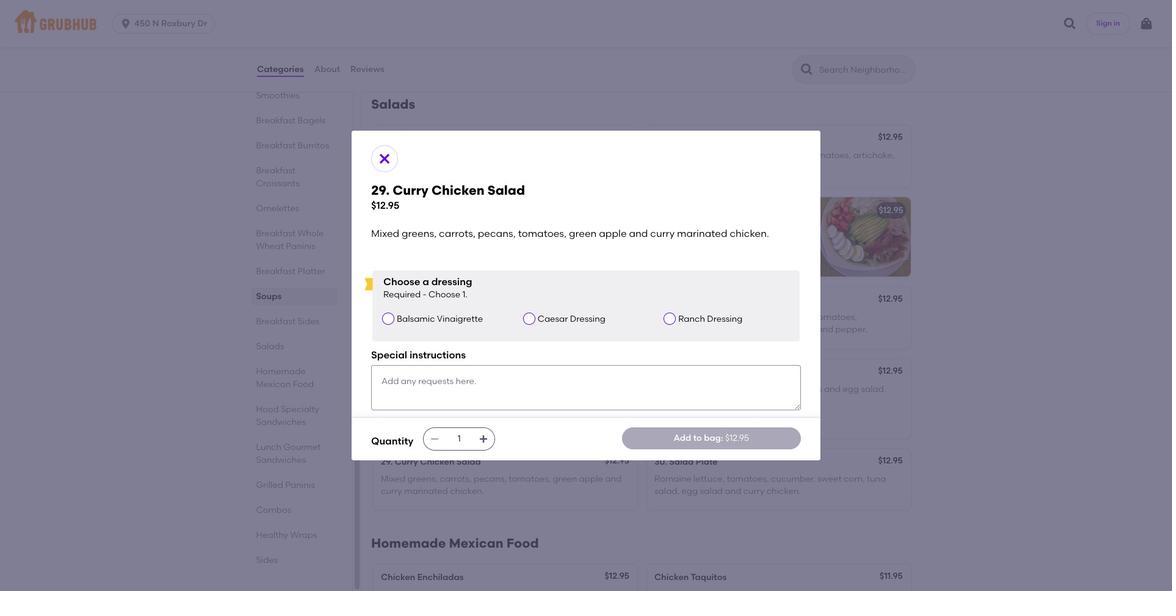 Task type: locate. For each thing, give the bounding box(es) containing it.
pecans, inside mixed greens, chicken, pecans, cucumber, carrots, tomatoes, parmesan, red radish and sweet corn.
[[476, 150, 509, 161]]

salad down input item quantity number field
[[457, 456, 481, 467]]

1 vertical spatial svg image
[[430, 434, 440, 444]]

paninis down whole
[[286, 241, 316, 252]]

salad for 25. chinese chicken salad
[[468, 295, 492, 305]]

romaine up "bits."
[[381, 222, 418, 233]]

sandwiches down specialty
[[256, 417, 306, 427]]

0 horizontal spatial tuna
[[442, 396, 461, 407]]

$12.95 inside 29. curry chicken salad $12.95
[[371, 200, 400, 211]]

lettuce, left turkey,
[[694, 222, 725, 233]]

romaine up egg,
[[655, 222, 692, 233]]

avocado.
[[655, 247, 694, 257]]

0 horizontal spatial curry
[[381, 486, 402, 497]]

cucumber, inside spinach, romaine lettuce, cucumber, tomatoes, artichoke, red onion, feta cheese and green apple.
[[763, 150, 807, 161]]

29.
[[371, 182, 390, 198], [381, 456, 393, 467]]

salad up romaine lettuce, parmesan, croutons and bacon bits.
[[465, 205, 489, 215]]

tomatoes down salt
[[782, 384, 822, 394]]

0 vertical spatial sandwiches
[[256, 417, 306, 427]]

tomatoes
[[782, 384, 822, 394], [381, 396, 421, 407]]

romaine inside romaine lettuce, turkey, bacon bits, egg, tomatoes, feta cheese and avocado.
[[655, 222, 692, 233]]

1 vertical spatial salad.
[[463, 396, 488, 407]]

0 horizontal spatial homemade
[[256, 366, 306, 377]]

0 horizontal spatial red
[[472, 163, 486, 173]]

add
[[674, 433, 691, 443]]

curry
[[393, 182, 429, 198], [395, 456, 418, 467]]

red left onion,
[[655, 163, 668, 173]]

chinese
[[395, 295, 429, 305]]

2 breakfast from the top
[[256, 140, 296, 151]]

salads up 21.
[[371, 96, 415, 112]]

0 horizontal spatial tomatoes
[[381, 396, 421, 407]]

salad right 1.
[[468, 295, 492, 305]]

0 vertical spatial salad.
[[861, 384, 886, 394]]

curry inside mixed greens, carrots, pecans, tomatoes, green apple and curry marinated chicken.
[[381, 486, 402, 497]]

red left radish
[[472, 163, 486, 173]]

1 vertical spatial food
[[507, 536, 539, 551]]

sweet inside romaine lettuce, tomatoes, cucumber, sweet corn, tuna salad, egg salad and curry chicken.
[[818, 474, 842, 484]]

salad right 30.
[[669, 456, 694, 467]]

romaine up salad,
[[655, 474, 692, 484]]

chicken left enchiladas
[[381, 572, 415, 583]]

cucumber, left the corn,
[[771, 474, 816, 484]]

svg image up 29. curry chicken salad
[[430, 434, 440, 444]]

chicken enchiladas
[[381, 572, 464, 583]]

almonds
[[449, 324, 485, 335]]

0 vertical spatial sides
[[298, 316, 320, 327]]

caesar up noodles.
[[538, 314, 568, 324]]

cucumber, inside romaine lettuce, tomatoes, cucumber, sweet corn, tuna salad, egg salad and curry chicken.
[[771, 474, 816, 484]]

0 horizontal spatial choose
[[383, 276, 420, 288]]

sandwiches down lunch
[[256, 455, 306, 465]]

pecans, for 22. spinach salad
[[476, 150, 509, 161]]

lettuce, up roasted
[[420, 312, 451, 322]]

Search Neighborhood Cafe search field
[[818, 64, 912, 76]]

0 vertical spatial food
[[293, 379, 314, 390]]

red inside mixed greens, chicken, pecans, cucumber, carrots, tomatoes, parmesan, red radish and sweet corn.
[[472, 163, 486, 173]]

mixed for 29. curry chicken salad
[[381, 474, 406, 484]]

1 vertical spatial marinated
[[404, 486, 448, 497]]

1 horizontal spatial curry
[[650, 228, 675, 240]]

salad for 21. hood chicken salad
[[455, 133, 479, 143]]

0 vertical spatial tomatoes
[[782, 384, 822, 394]]

salt
[[800, 324, 815, 335]]

homemade up chicken enchiladas
[[371, 536, 446, 551]]

0 horizontal spatial sides
[[256, 555, 278, 565]]

greens, inside mixed greens, chicken, pecans, cucumber, carrots, tomatoes, parmesan, red radish and sweet corn.
[[408, 150, 438, 161]]

cucumber, up radish
[[511, 150, 556, 161]]

cucumbers,
[[764, 312, 813, 322]]

0 vertical spatial svg image
[[377, 151, 392, 166]]

mexican
[[256, 379, 291, 390], [449, 536, 504, 551]]

bits,
[[785, 222, 802, 233]]

reviews button
[[350, 48, 385, 92]]

salad down radish
[[488, 182, 525, 198]]

curry inside romaine lettuce, tomatoes, cucumber, sweet corn, tuna salad, egg salad and curry chicken.
[[744, 486, 765, 497]]

breakfast down breakfast bagels
[[256, 140, 296, 151]]

romaine for romaine lettuce, parmesan, croutons and bacon bits.
[[381, 222, 418, 233]]

0 horizontal spatial feta
[[698, 163, 715, 173]]

0 vertical spatial curry
[[393, 182, 429, 198]]

and inside mixed greens, carrots, pecans, tomatoes and tuna salad.
[[423, 396, 440, 407]]

dressing up the vinaigrette,
[[707, 314, 743, 324]]

bagels
[[298, 115, 326, 126]]

1 vertical spatial caesar
[[538, 314, 568, 324]]

egg,
[[655, 235, 673, 245]]

salad. inside mixed greens, carrots, pecans, tomatoes and tuna salad.
[[463, 396, 488, 407]]

1 vertical spatial spinach,
[[655, 312, 691, 322]]

green inside romaine lettuce, chicken, green and red bell peppers, carrots, roasted almonds and fried noodles.
[[490, 312, 514, 322]]

breakfast down smoothies
[[256, 115, 296, 126]]

0 horizontal spatial egg
[[682, 486, 698, 497]]

radish
[[488, 163, 513, 173]]

tomatoes, inside spinach, romaine lettuce, cucumber, tomatoes, artichoke, red onion, feta cheese and green apple.
[[809, 150, 851, 161]]

mexican up enchiladas
[[449, 536, 504, 551]]

1 vertical spatial tomatoes
[[381, 396, 421, 407]]

salad inside 29. curry chicken salad $12.95
[[488, 182, 525, 198]]

breakfast sides
[[256, 316, 320, 327]]

1 horizontal spatial marinated
[[677, 228, 728, 240]]

tuna inside mixed greens, carrots, pecans, tomatoes and tuna salad.
[[442, 396, 461, 407]]

breakfast whole wheat paninis
[[256, 228, 324, 252]]

balsamic
[[655, 324, 693, 335]]

choose down the dressing
[[429, 290, 460, 300]]

tomatoes, inside romaine lettuce, tomatoes, cucumber, sweet corn, tuna salad, egg salad and curry chicken.
[[727, 474, 769, 484]]

1 horizontal spatial sweet
[[818, 474, 842, 484]]

0 vertical spatial paninis
[[286, 241, 316, 252]]

2 bacon from the left
[[756, 222, 783, 233]]

hood left specialty
[[256, 404, 279, 415]]

0 vertical spatial chicken,
[[440, 150, 474, 161]]

0 vertical spatial egg
[[843, 384, 859, 394]]

1 horizontal spatial tomatoes
[[782, 384, 822, 394]]

lettuce, inside romaine lettuce, turkey, bacon bits, egg, tomatoes, feta cheese and avocado.
[[694, 222, 725, 233]]

curry down quantity
[[395, 456, 418, 467]]

roasted
[[415, 324, 447, 335]]

0 horizontal spatial dressing
[[570, 314, 606, 324]]

0 horizontal spatial sweet
[[534, 163, 558, 173]]

greens, for 29. curry chicken salad
[[408, 474, 438, 484]]

1 spinach, from the top
[[655, 150, 691, 161]]

search icon image
[[800, 62, 815, 77]]

$12.95
[[605, 132, 630, 142], [878, 132, 903, 142], [371, 200, 400, 211], [879, 205, 904, 215], [878, 294, 903, 304], [878, 366, 903, 376], [605, 367, 630, 377], [725, 433, 749, 443], [605, 455, 630, 466], [878, 455, 903, 466], [605, 571, 630, 582]]

27.
[[381, 367, 392, 377]]

feta down turkey,
[[719, 235, 736, 245]]

paninis
[[286, 241, 316, 252], [286, 480, 315, 490]]

0 vertical spatial tuna
[[442, 396, 461, 407]]

curry for 29. curry chicken salad
[[395, 456, 418, 467]]

breakfast
[[256, 115, 296, 126], [256, 140, 296, 151], [256, 165, 296, 176], [256, 228, 296, 239], [256, 266, 296, 277], [256, 316, 296, 327]]

egg
[[669, 367, 685, 377]]

27. tuna salad image
[[546, 359, 637, 438]]

mixed for 28. egg green salad
[[655, 384, 679, 394]]

tuna
[[442, 396, 461, 407], [867, 474, 886, 484]]

curry
[[650, 228, 675, 240], [381, 486, 402, 497], [744, 486, 765, 497]]

fresh
[[693, 312, 713, 322]]

1 bacon from the left
[[557, 222, 584, 233]]

greens, inside mixed greens, carrots, pecans, tomatoes and tuna salad.
[[408, 384, 438, 394]]

carrots, inside romaine lettuce, chicken, green and red bell peppers, carrots, roasted almonds and fried noodles.
[[381, 324, 413, 335]]

svg image
[[377, 151, 392, 166], [430, 434, 440, 444]]

curry up avocado.
[[650, 228, 675, 240]]

greens, for 27. tuna salad
[[408, 384, 438, 394]]

curry right salad
[[744, 486, 765, 497]]

1 horizontal spatial salads
[[371, 96, 415, 112]]

0 horizontal spatial bacon
[[557, 222, 584, 233]]

salad,
[[655, 486, 680, 497]]

mixed for 27. tuna salad
[[381, 384, 406, 394]]

salad. for egg
[[861, 384, 886, 394]]

breakfast up wheat
[[256, 228, 296, 239]]

chicken, up 'almonds'
[[453, 312, 488, 322]]

turkey,
[[727, 222, 754, 233]]

svg image right in
[[1139, 16, 1154, 31]]

0 vertical spatial parmesan,
[[425, 163, 470, 173]]

salad
[[455, 133, 479, 143], [705, 133, 730, 143], [488, 182, 525, 198], [465, 205, 489, 215], [468, 295, 492, 305], [416, 367, 441, 377], [715, 367, 739, 377], [457, 456, 481, 467], [669, 456, 694, 467]]

red
[[472, 163, 486, 173], [655, 163, 668, 173], [535, 312, 548, 322]]

mexican up hood specialty sandwiches
[[256, 379, 291, 390]]

romaine inside romaine lettuce, chicken, green and red bell peppers, carrots, roasted almonds and fried noodles.
[[381, 312, 418, 322]]

spinach
[[669, 133, 703, 143]]

chicken, inside romaine lettuce, chicken, green and red bell peppers, carrots, roasted almonds and fried noodles.
[[453, 312, 488, 322]]

1 vertical spatial sweet
[[818, 474, 842, 484]]

whole
[[298, 228, 324, 239]]

carrots, up corn.
[[558, 150, 590, 161]]

sandwiches inside hood specialty sandwiches
[[256, 417, 306, 427]]

romaine lettuce, parmesan, croutons and bacon bits.
[[381, 222, 584, 245]]

green
[[767, 163, 791, 173], [569, 228, 597, 240], [490, 312, 514, 322], [553, 474, 577, 484]]

lettuce, inside romaine lettuce, parmesan, croutons and bacon bits.
[[420, 222, 451, 233]]

chicken, inside mixed greens, chicken, pecans, cucumber, carrots, tomatoes, parmesan, red radish and sweet corn.
[[440, 150, 474, 161]]

red inside spinach, romaine lettuce, cucumber, tomatoes, artichoke, red onion, feta cheese and green apple.
[[655, 163, 668, 173]]

sign in button
[[1086, 13, 1131, 35]]

0 horizontal spatial caesar
[[432, 205, 463, 215]]

egg down pepper.
[[843, 384, 859, 394]]

spinach, inside spinach, romaine lettuce, cucumber, tomatoes, artichoke, red onion, feta cheese and green apple.
[[655, 150, 691, 161]]

0 horizontal spatial hood
[[256, 404, 279, 415]]

breakfast for breakfast sides
[[256, 316, 296, 327]]

basil
[[759, 324, 779, 335]]

parmesan, down 29. curry chicken salad $12.95
[[453, 222, 498, 233]]

2 horizontal spatial red
[[655, 163, 668, 173]]

caesar up romaine lettuce, parmesan, croutons and bacon bits.
[[432, 205, 463, 215]]

29. up 23.
[[371, 182, 390, 198]]

0 vertical spatial spinach,
[[655, 150, 691, 161]]

cheese inside spinach, romaine lettuce, cucumber, tomatoes, artichoke, red onion, feta cheese and green apple.
[[717, 163, 746, 173]]

0 horizontal spatial homemade mexican food
[[256, 366, 314, 390]]

tuna for corn,
[[867, 474, 886, 484]]

pecans, inside mixed greens, carrots, pecans, tomatoes and tuna salad.
[[474, 384, 507, 394]]

carrots, inside mixed greens, chicken, pecans, cucumber, carrots, tomatoes, parmesan, red radish and sweet corn.
[[558, 150, 590, 161]]

vinaigrette,
[[695, 324, 742, 335]]

greens, down the 21. hood chicken salad
[[408, 150, 438, 161]]

paninis right "grilled"
[[286, 480, 315, 490]]

lettuce, right romaine
[[729, 150, 761, 161]]

bacon left bits,
[[756, 222, 783, 233]]

with
[[781, 324, 798, 335]]

1 horizontal spatial tuna
[[867, 474, 886, 484]]

tuna for and
[[442, 396, 461, 407]]

1 horizontal spatial dressing
[[707, 314, 743, 324]]

29. for 29. curry chicken salad $12.95
[[371, 182, 390, 198]]

homemade mexican food up enchiladas
[[371, 536, 539, 551]]

28. egg green salad
[[655, 367, 739, 377]]

red up noodles.
[[535, 312, 548, 322]]

-
[[423, 290, 427, 300]]

corn.
[[560, 163, 581, 173]]

3 breakfast from the top
[[256, 165, 296, 176]]

romaine inside romaine lettuce, tomatoes, cucumber, sweet corn, tuna salad, egg salad and curry chicken.
[[655, 474, 692, 484]]

feta down romaine
[[698, 163, 715, 173]]

carrots, down instructions
[[440, 384, 472, 394]]

1 horizontal spatial food
[[507, 536, 539, 551]]

curry down 29. curry chicken salad
[[381, 486, 402, 497]]

lettuce, down 23. chicken caesar salad
[[420, 222, 451, 233]]

1 vertical spatial mexican
[[449, 536, 504, 551]]

1 vertical spatial sandwiches
[[256, 455, 306, 465]]

romaine down 25.
[[381, 312, 418, 322]]

choose a dressing required - choose 1.
[[383, 276, 472, 300]]

1 vertical spatial homemade
[[371, 536, 446, 551]]

1 vertical spatial sides
[[256, 555, 278, 565]]

1 horizontal spatial red
[[535, 312, 548, 322]]

1 vertical spatial feta
[[719, 235, 736, 245]]

lettuce, up salad
[[694, 474, 725, 484]]

1 vertical spatial salads
[[256, 341, 284, 352]]

noodles.
[[526, 324, 561, 335]]

27. tuna salad
[[381, 367, 441, 377]]

cheese down turkey,
[[738, 235, 768, 245]]

spinach, up onion,
[[655, 150, 691, 161]]

wraps
[[291, 530, 318, 540]]

mixed inside mixed greens, carrots, pecans, tomatoes and tuna salad.
[[381, 384, 406, 394]]

parmesan,
[[425, 163, 470, 173], [453, 222, 498, 233]]

5 breakfast from the top
[[256, 266, 296, 277]]

balsamic vinaigrette
[[397, 314, 483, 324]]

22.
[[655, 133, 667, 143]]

cucumber, up the apple.
[[763, 150, 807, 161]]

mixed down quantity
[[381, 474, 406, 484]]

spinach,
[[655, 150, 691, 161], [655, 312, 691, 322]]

curry up 23.
[[393, 182, 429, 198]]

feta inside romaine lettuce, turkey, bacon bits, egg, tomatoes, feta cheese and avocado.
[[719, 235, 736, 245]]

29. inside 29. curry chicken salad $12.95
[[371, 182, 390, 198]]

1 sandwiches from the top
[[256, 417, 306, 427]]

caesar
[[432, 205, 463, 215], [538, 314, 568, 324]]

salad for 28. egg green salad
[[715, 367, 739, 377]]

svg image
[[1063, 16, 1078, 31], [1139, 16, 1154, 31], [120, 18, 132, 30], [614, 48, 629, 63], [479, 434, 489, 444]]

red inside romaine lettuce, chicken, green and red bell peppers, carrots, roasted almonds and fried noodles.
[[535, 312, 548, 322]]

n
[[152, 18, 159, 29]]

chicken, for green
[[453, 312, 488, 322]]

mixed down 21.
[[381, 150, 406, 161]]

breakfast for breakfast burritos
[[256, 140, 296, 151]]

lettuce, inside romaine lettuce, chicken, green and red bell peppers, carrots, roasted almonds and fried noodles.
[[420, 312, 451, 322]]

1 vertical spatial tuna
[[867, 474, 886, 484]]

1 vertical spatial curry
[[395, 456, 418, 467]]

sign in
[[1097, 19, 1120, 28]]

homemade mexican food up specialty
[[256, 366, 314, 390]]

0 horizontal spatial salad.
[[463, 396, 488, 407]]

bacon inside romaine lettuce, parmesan, croutons and bacon bits.
[[557, 222, 584, 233]]

spinach, fresh mozzarella, cucumbers, tomatoes, balsamic vinaigrette, dry basil with salt and pepper.
[[655, 312, 868, 335]]

egg left salad
[[682, 486, 698, 497]]

1 horizontal spatial salad.
[[861, 384, 886, 394]]

0 vertical spatial feta
[[698, 163, 715, 173]]

tomatoes inside mixed greens, carrots, pecans, tomatoes and tuna salad.
[[381, 396, 421, 407]]

6 breakfast from the top
[[256, 316, 296, 327]]

corn,
[[844, 474, 865, 484]]

Special instructions text field
[[371, 365, 801, 410]]

spinach, up balsamic
[[655, 312, 691, 322]]

and inside romaine lettuce, parmesan, croutons and bacon bits.
[[538, 222, 555, 233]]

sandwiches inside "lunch gourmet sandwiches"
[[256, 455, 306, 465]]

salads down breakfast sides
[[256, 341, 284, 352]]

homemade up specialty
[[256, 366, 306, 377]]

quantity
[[371, 435, 414, 447]]

tomatoes, inside spinach, fresh mozzarella, cucumbers, tomatoes, balsamic vinaigrette, dry basil with salt and pepper.
[[815, 312, 857, 322]]

1 vertical spatial cheese
[[738, 235, 768, 245]]

chicken up 23. chicken caesar salad
[[432, 182, 485, 198]]

mexican inside homemade mexican food
[[256, 379, 291, 390]]

pecans, for 30. salad plate
[[474, 474, 507, 484]]

2 dressing from the left
[[707, 314, 743, 324]]

sides down platter on the left top of page
[[298, 316, 320, 327]]

1 dressing from the left
[[570, 314, 606, 324]]

choose up required
[[383, 276, 420, 288]]

parmesan, inside romaine lettuce, parmesan, croutons and bacon bits.
[[453, 222, 498, 233]]

cucumber, for 30. salad plate
[[771, 474, 816, 484]]

lettuce, inside romaine lettuce, tomatoes, cucumber, sweet corn, tuna salad, egg salad and curry chicken.
[[694, 474, 725, 484]]

salad
[[700, 486, 723, 497]]

0 horizontal spatial marinated
[[404, 486, 448, 497]]

1 vertical spatial 29.
[[381, 456, 393, 467]]

2 sandwiches from the top
[[256, 455, 306, 465]]

breakfast inside breakfast croissants
[[256, 165, 296, 176]]

salad for 29. curry chicken salad $12.95
[[488, 182, 525, 198]]

and inside spinach, fresh mozzarella, cucumbers, tomatoes, balsamic vinaigrette, dry basil with salt and pepper.
[[817, 324, 834, 335]]

21.
[[381, 133, 392, 143]]

tuna up input item quantity number field
[[442, 396, 461, 407]]

25.
[[381, 295, 393, 305]]

mixed down 28. at right bottom
[[655, 384, 679, 394]]

marinated down 29. curry chicken salad
[[404, 486, 448, 497]]

spinach, for red
[[655, 150, 691, 161]]

onion,
[[670, 163, 696, 173]]

parmesan, up 29. curry chicken salad $12.95
[[425, 163, 470, 173]]

mixed inside mixed greens, chicken, pecans, cucumber, carrots, tomatoes, parmesan, red radish and sweet corn.
[[381, 150, 406, 161]]

chicken inside 29. curry chicken salad $12.95
[[432, 182, 485, 198]]

chicken. inside romaine lettuce, tomatoes, cucumber, sweet corn, tuna salad, egg salad and curry chicken.
[[767, 486, 801, 497]]

feta inside spinach, romaine lettuce, cucumber, tomatoes, artichoke, red onion, feta cheese and green apple.
[[698, 163, 715, 173]]

2 spinach, from the top
[[655, 312, 691, 322]]

greens, down 29. curry chicken salad
[[408, 474, 438, 484]]

spinach, romaine lettuce, cucumber, tomatoes, artichoke, red onion, feta cheese and green apple.
[[655, 150, 895, 173]]

29. down quantity
[[381, 456, 393, 467]]

main navigation navigation
[[0, 0, 1172, 48]]

cheese down romaine
[[717, 163, 746, 173]]

1 vertical spatial egg
[[682, 486, 698, 497]]

2 horizontal spatial curry
[[744, 486, 765, 497]]

marinated inside mixed greens, carrots, pecans, tomatoes, green apple and curry marinated chicken.
[[404, 486, 448, 497]]

0 horizontal spatial mexican
[[256, 379, 291, 390]]

breakfast down wheat
[[256, 266, 296, 277]]

cucumber,
[[511, 150, 556, 161], [763, 150, 807, 161], [771, 474, 816, 484]]

tomatoes down tuna on the left of the page
[[381, 396, 421, 407]]

mixed greens, chicken, pecans, cucumber, carrots, tomatoes, parmesan, red radish and sweet corn.
[[381, 150, 590, 173]]

dressing right "bell"
[[570, 314, 606, 324]]

0 vertical spatial mexican
[[256, 379, 291, 390]]

homemade
[[256, 366, 306, 377], [371, 536, 446, 551]]

carrots,
[[558, 150, 590, 161], [439, 228, 476, 240], [381, 324, 413, 335], [440, 384, 472, 394], [714, 384, 745, 394], [440, 474, 472, 484]]

0 vertical spatial 29.
[[371, 182, 390, 198]]

1 vertical spatial mixed greens, carrots, pecans, tomatoes, green apple and curry marinated chicken.
[[381, 474, 622, 497]]

apple
[[599, 228, 627, 240], [579, 474, 603, 484]]

romaine inside romaine lettuce, parmesan, croutons and bacon bits.
[[381, 222, 418, 233]]

0 vertical spatial cheese
[[717, 163, 746, 173]]

450 n roxbury dr
[[134, 18, 207, 29]]

smoothies
[[256, 90, 300, 101]]

Input item quantity number field
[[446, 428, 473, 450]]

0 vertical spatial mixed greens, carrots, pecans, tomatoes, green apple and curry marinated chicken.
[[371, 228, 769, 240]]

breakfast up 'croissants'
[[256, 165, 296, 176]]

feta
[[698, 163, 715, 173], [719, 235, 736, 245]]

0 vertical spatial homemade
[[256, 366, 306, 377]]

svg image down 21.
[[377, 151, 392, 166]]

1 vertical spatial hood
[[256, 404, 279, 415]]

hood
[[394, 133, 416, 143], [256, 404, 279, 415]]

1 horizontal spatial sides
[[298, 316, 320, 327]]

lettuce, for cheese
[[694, 222, 725, 233]]

1 horizontal spatial feta
[[719, 235, 736, 245]]

bacon right croutons
[[557, 222, 584, 233]]

curry inside 29. curry chicken salad $12.95
[[393, 182, 429, 198]]

1 horizontal spatial homemade mexican food
[[371, 536, 539, 551]]

0 vertical spatial sweet
[[534, 163, 558, 173]]

1 horizontal spatial choose
[[429, 290, 460, 300]]

carrots, down balsamic
[[381, 324, 413, 335]]

dressing for ranch dressing
[[707, 314, 743, 324]]

chicken
[[418, 133, 453, 143], [432, 182, 485, 198], [395, 205, 430, 215], [431, 295, 466, 305], [420, 456, 455, 467], [381, 572, 415, 583], [655, 572, 689, 583]]

hood right 21.
[[394, 133, 416, 143]]

mixed down 27.
[[381, 384, 406, 394]]

chicken, for pecans,
[[440, 150, 474, 161]]

1 breakfast from the top
[[256, 115, 296, 126]]

1 horizontal spatial bacon
[[756, 222, 783, 233]]

romaine
[[381, 222, 418, 233], [655, 222, 692, 233], [381, 312, 418, 322], [655, 474, 692, 484]]

lettuce, inside spinach, romaine lettuce, cucumber, tomatoes, artichoke, red onion, feta cheese and green apple.
[[729, 150, 761, 161]]

marinated
[[677, 228, 728, 240], [404, 486, 448, 497]]

4 breakfast from the top
[[256, 228, 296, 239]]

svg image left sign
[[1063, 16, 1078, 31]]

spinach, for vinaigrette,
[[655, 312, 691, 322]]

carrots, down 28. egg green salad on the bottom
[[714, 384, 745, 394]]

breakfast inside breakfast whole wheat paninis
[[256, 228, 296, 239]]

salad right green
[[715, 367, 739, 377]]

1 vertical spatial parmesan,
[[453, 222, 498, 233]]

1 vertical spatial chicken,
[[453, 312, 488, 322]]

sweet left corn.
[[534, 163, 558, 173]]

pecans, for 28. egg green salad
[[474, 384, 507, 394]]

tuna inside romaine lettuce, tomatoes, cucumber, sweet corn, tuna salad, egg salad and curry chicken.
[[867, 474, 886, 484]]

1 horizontal spatial hood
[[394, 133, 416, 143]]

marinated up avocado.
[[677, 228, 728, 240]]

and inside romaine lettuce, tomatoes, cucumber, sweet corn, tuna salad, egg salad and curry chicken.
[[725, 486, 742, 497]]

$11.95
[[880, 571, 903, 582]]

spinach, inside spinach, fresh mozzarella, cucumbers, tomatoes, balsamic vinaigrette, dry basil with salt and pepper.
[[655, 312, 691, 322]]

salad up mixed greens, chicken, pecans, cucumber, carrots, tomatoes, parmesan, red radish and sweet corn.
[[455, 133, 479, 143]]

1 horizontal spatial caesar
[[538, 314, 568, 324]]

sides down healthy
[[256, 555, 278, 565]]



Task type: vqa. For each thing, say whether or not it's contained in the screenshot.
rightmost Lifestyle
no



Task type: describe. For each thing, give the bounding box(es) containing it.
hood inside hood specialty sandwiches
[[256, 404, 279, 415]]

vinaigrette
[[437, 314, 483, 324]]

green
[[687, 367, 713, 377]]

curry for 29. curry chicken salad $12.95
[[393, 182, 429, 198]]

romaine lettuce, chicken, green and red bell peppers, carrots, roasted almonds and fried noodles.
[[381, 312, 604, 335]]

to
[[693, 433, 702, 443]]

1 horizontal spatial svg image
[[430, 434, 440, 444]]

1 horizontal spatial egg
[[843, 384, 859, 394]]

1 vertical spatial apple
[[579, 474, 603, 484]]

reviews
[[351, 64, 385, 74]]

enchiladas
[[417, 572, 464, 583]]

gourmet
[[284, 442, 321, 452]]

23.
[[381, 205, 393, 215]]

carrots, down 29. curry chicken salad
[[440, 474, 472, 484]]

tomatoes for egg
[[782, 384, 822, 394]]

burritos
[[298, 140, 330, 151]]

lettuce, for egg
[[694, 474, 725, 484]]

egg inside romaine lettuce, tomatoes, cucumber, sweet corn, tuna salad, egg salad and curry chicken.
[[682, 486, 698, 497]]

taquitos
[[691, 572, 727, 583]]

bell
[[550, 312, 565, 322]]

breakfast for breakfast platter
[[256, 266, 296, 277]]

carrots, down 23. chicken caesar salad
[[439, 228, 476, 240]]

pepper.
[[836, 324, 868, 335]]

svg image down the main navigation navigation
[[614, 48, 629, 63]]

about button
[[314, 48, 341, 92]]

platter
[[298, 266, 326, 277]]

plate
[[696, 456, 718, 467]]

svg image inside 450 n roxbury dr button
[[120, 18, 132, 30]]

and inside romaine lettuce, turkey, bacon bits, egg, tomatoes, feta cheese and avocado.
[[770, 235, 786, 245]]

0 horizontal spatial food
[[293, 379, 314, 390]]

peppers,
[[567, 312, 604, 322]]

450 n roxbury dr button
[[112, 14, 220, 34]]

mixed for 21. hood chicken salad
[[381, 150, 406, 161]]

chicken right 21.
[[418, 133, 453, 143]]

tuna
[[394, 367, 414, 377]]

tomatoes for tuna
[[381, 396, 421, 407]]

1 horizontal spatial mexican
[[449, 536, 504, 551]]

special
[[371, 349, 407, 361]]

dressing for caesar dressing
[[570, 314, 606, 324]]

salad for 29. curry chicken salad
[[457, 456, 481, 467]]

and inside mixed greens, chicken, pecans, cucumber, carrots, tomatoes, parmesan, red radish and sweet corn.
[[515, 163, 532, 173]]

30. salad plate
[[655, 456, 718, 467]]

balsamic
[[397, 314, 435, 324]]

wheat
[[256, 241, 284, 252]]

breakfast bagels
[[256, 115, 326, 126]]

29. for 29. curry chicken salad
[[381, 456, 393, 467]]

salad. for tuna
[[463, 396, 488, 407]]

0 horizontal spatial salads
[[256, 341, 284, 352]]

breakfast burritos
[[256, 140, 330, 151]]

24. cobb salad image
[[819, 197, 911, 276]]

caesar dressing
[[538, 314, 606, 324]]

specialty
[[281, 404, 320, 415]]

bacon inside romaine lettuce, turkey, bacon bits, egg, tomatoes, feta cheese and avocado.
[[756, 222, 783, 233]]

0 vertical spatial caesar
[[432, 205, 463, 215]]

healthy wraps
[[256, 530, 318, 540]]

salad up romaine
[[705, 133, 730, 143]]

0 vertical spatial salads
[[371, 96, 415, 112]]

dr
[[197, 18, 207, 29]]

tomatoes, inside romaine lettuce, turkey, bacon bits, egg, tomatoes, feta cheese and avocado.
[[675, 235, 717, 245]]

paninis inside breakfast whole wheat paninis
[[286, 241, 316, 252]]

svg image right input item quantity number field
[[479, 434, 489, 444]]

greens, for 28. egg green salad
[[681, 384, 712, 394]]

lettuce, for carrots,
[[420, 312, 451, 322]]

salad for 23. chicken caesar salad
[[465, 205, 489, 215]]

in
[[1114, 19, 1120, 28]]

categories
[[257, 64, 304, 74]]

ranch dressing
[[679, 314, 743, 324]]

chicken right 23.
[[395, 205, 430, 215]]

1.
[[463, 290, 468, 300]]

1 vertical spatial homemade mexican food
[[371, 536, 539, 551]]

carrots, inside mixed greens, carrots, pecans, tomatoes and tuna salad.
[[440, 384, 472, 394]]

greens, down 23. chicken caesar salad
[[402, 228, 437, 240]]

mozzarella,
[[715, 312, 762, 322]]

sign
[[1097, 19, 1112, 28]]

parmesan, inside mixed greens, chicken, pecans, cucumber, carrots, tomatoes, parmesan, red radish and sweet corn.
[[425, 163, 470, 173]]

soups
[[256, 291, 282, 302]]

fried
[[505, 324, 524, 335]]

apple.
[[793, 163, 819, 173]]

cucumber, inside mixed greens, chicken, pecans, cucumber, carrots, tomatoes, parmesan, red radish and sweet corn.
[[511, 150, 556, 161]]

grilled paninis
[[256, 480, 315, 490]]

romaine for romaine lettuce, tomatoes, cucumber, sweet corn, tuna salad, egg salad and curry chicken.
[[655, 474, 692, 484]]

21. hood chicken salad
[[381, 133, 479, 143]]

a
[[423, 276, 429, 288]]

romaine for romaine lettuce, chicken, green and red bell peppers, carrots, roasted almonds and fried noodles.
[[381, 312, 418, 322]]

sweet inside mixed greens, chicken, pecans, cucumber, carrots, tomatoes, parmesan, red radish and sweet corn.
[[534, 163, 558, 173]]

romaine
[[693, 150, 727, 161]]

450
[[134, 18, 150, 29]]

greens, for 21. hood chicken salad
[[408, 150, 438, 161]]

0 vertical spatial homemade mexican food
[[256, 366, 314, 390]]

breakfast for breakfast croissants
[[256, 165, 296, 176]]

0 vertical spatial apple
[[599, 228, 627, 240]]

grilled
[[256, 480, 284, 490]]

special instructions
[[371, 349, 466, 361]]

romaine lettuce, tomatoes, cucumber, sweet corn, tuna salad, egg salad and curry chicken.
[[655, 474, 886, 497]]

about
[[314, 64, 340, 74]]

ranch
[[679, 314, 705, 324]]

tomatoes, inside mixed greens, chicken, pecans, cucumber, carrots, tomatoes, parmesan, red radish and sweet corn.
[[381, 163, 423, 173]]

0 vertical spatial hood
[[394, 133, 416, 143]]

23. chicken caesar salad
[[381, 205, 489, 215]]

25. chinese chicken salad
[[381, 295, 492, 305]]

29. curry chicken salad $12.95
[[371, 182, 525, 211]]

and inside spinach, romaine lettuce, cucumber, tomatoes, artichoke, red onion, feta cheese and green apple.
[[748, 163, 765, 173]]

bits.
[[381, 235, 398, 245]]

breakfast for breakfast whole wheat paninis
[[256, 228, 296, 239]]

hood specialty sandwiches
[[256, 404, 320, 427]]

1 horizontal spatial homemade
[[371, 536, 446, 551]]

chicken down input item quantity number field
[[420, 456, 455, 467]]

bag:
[[704, 433, 723, 443]]

22. spinach salad
[[655, 133, 730, 143]]

categories button
[[256, 48, 304, 92]]

roxbury
[[161, 18, 195, 29]]

combos
[[256, 505, 292, 515]]

1 vertical spatial paninis
[[286, 480, 315, 490]]

1 vertical spatial choose
[[429, 290, 460, 300]]

required
[[383, 290, 421, 300]]

breakfast for breakfast bagels
[[256, 115, 296, 126]]

28.
[[655, 367, 667, 377]]

0 vertical spatial choose
[[383, 276, 420, 288]]

mixed greens, carrots, pecans, tomatoes and egg salad.
[[655, 384, 886, 394]]

mixed greens, carrots, pecans, tomatoes and tuna salad.
[[381, 384, 507, 407]]

romaine for romaine lettuce, turkey, bacon bits, egg, tomatoes, feta cheese and avocado.
[[655, 222, 692, 233]]

chicken left taquitos in the bottom of the page
[[655, 572, 689, 583]]

0 vertical spatial marinated
[[677, 228, 728, 240]]

breakfast croissants
[[256, 165, 300, 189]]

healthy
[[256, 530, 289, 540]]

lunch
[[256, 442, 282, 452]]

green inside spinach, romaine lettuce, cucumber, tomatoes, artichoke, red onion, feta cheese and green apple.
[[767, 163, 791, 173]]

lunch gourmet sandwiches
[[256, 442, 321, 465]]

cucumber, for 22. spinach salad
[[763, 150, 807, 161]]

chicken down the dressing
[[431, 295, 466, 305]]

chicken taquitos
[[655, 572, 727, 583]]

croutons
[[500, 222, 536, 233]]

cheese inside romaine lettuce, turkey, bacon bits, egg, tomatoes, feta cheese and avocado.
[[738, 235, 768, 245]]

sandwiches for hood
[[256, 417, 306, 427]]

mixed down 23.
[[371, 228, 399, 240]]

0 horizontal spatial svg image
[[377, 151, 392, 166]]

homemade inside homemade mexican food
[[256, 366, 306, 377]]

sandwiches for lunch
[[256, 455, 306, 465]]

salad down instructions
[[416, 367, 441, 377]]

instructions
[[410, 349, 466, 361]]



